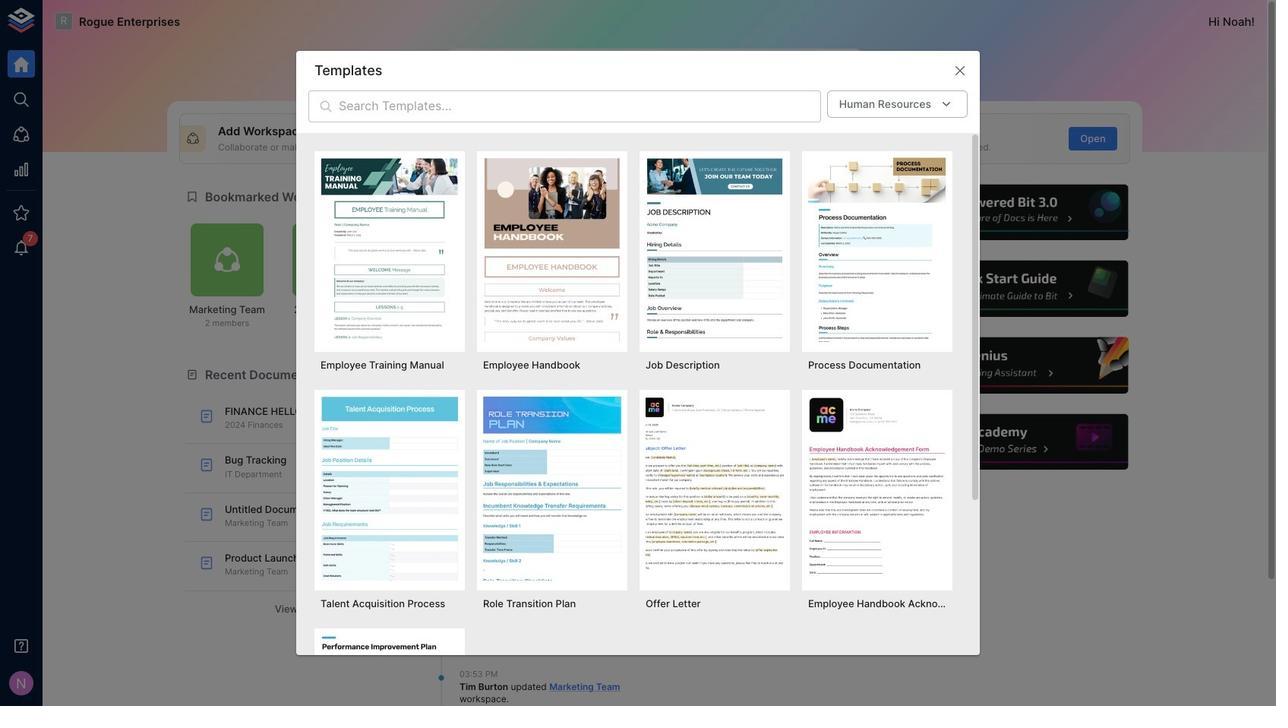Task type: locate. For each thing, give the bounding box(es) containing it.
job description image
[[646, 157, 784, 342]]

2 help image from the top
[[902, 259, 1131, 319]]

talent acquisition process image
[[321, 396, 459, 580]]

help image
[[902, 182, 1131, 242], [902, 259, 1131, 319], [902, 335, 1131, 396], [902, 412, 1131, 472]]

offer letter image
[[646, 396, 784, 580]]

role transition plan image
[[483, 396, 622, 580]]

dialog
[[296, 51, 981, 706]]

employee training manual image
[[321, 157, 459, 342]]

Search Templates... text field
[[339, 90, 821, 122]]



Task type: describe. For each thing, give the bounding box(es) containing it.
4 help image from the top
[[902, 412, 1131, 472]]

1 help image from the top
[[902, 182, 1131, 242]]

employee handbook acknowledgement form image
[[809, 396, 947, 580]]

performance improvement plan image
[[321, 635, 459, 706]]

employee handbook image
[[483, 157, 622, 342]]

process documentation image
[[809, 157, 947, 342]]

3 help image from the top
[[902, 335, 1131, 396]]



Task type: vqa. For each thing, say whether or not it's contained in the screenshot.
bottommost …
no



